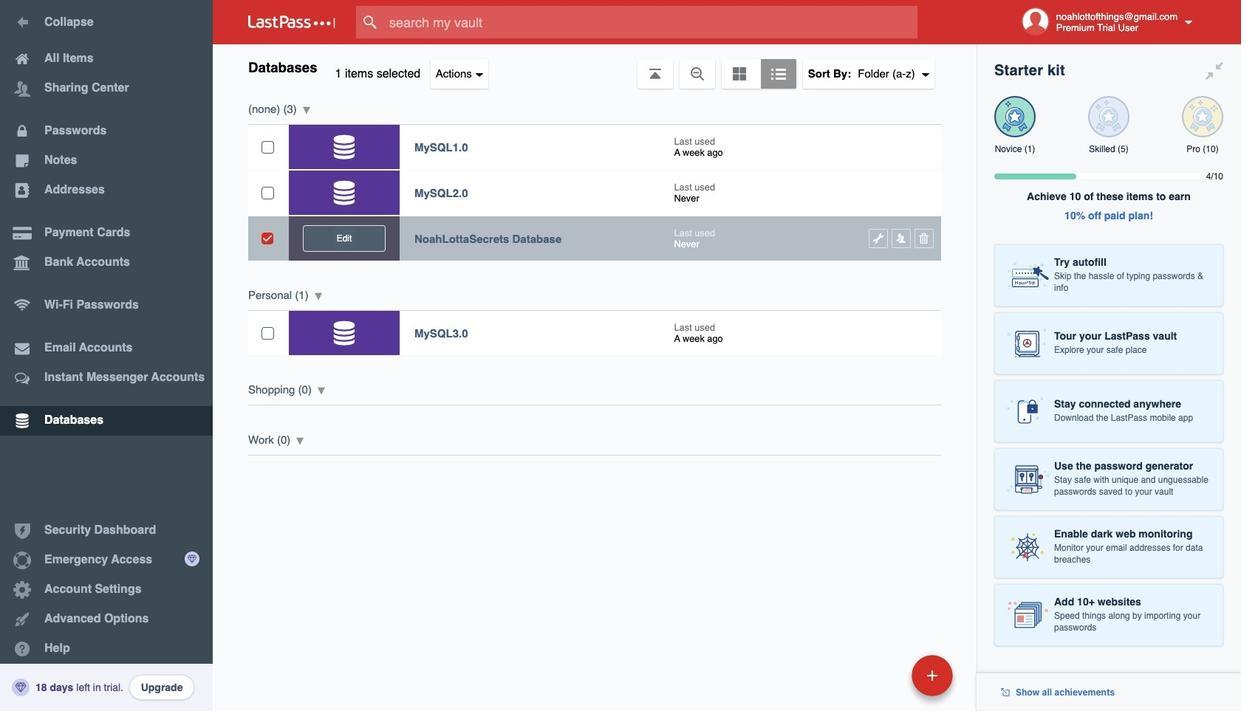 Task type: describe. For each thing, give the bounding box(es) containing it.
main navigation navigation
[[0, 0, 213, 712]]

lastpass image
[[248, 16, 336, 29]]

new item navigation
[[810, 651, 962, 712]]

new item element
[[810, 655, 958, 697]]



Task type: locate. For each thing, give the bounding box(es) containing it.
Search search field
[[356, 6, 947, 38]]

vault options navigation
[[213, 44, 977, 89]]

search my vault text field
[[356, 6, 947, 38]]



Task type: vqa. For each thing, say whether or not it's contained in the screenshot.
main content main content
no



